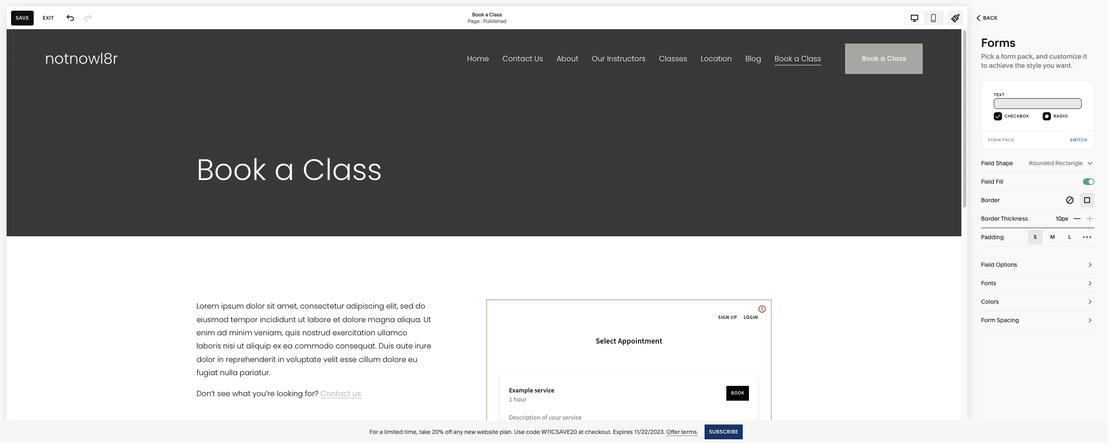 Task type: locate. For each thing, give the bounding box(es) containing it.
form
[[1001, 52, 1016, 60]]

1 vertical spatial option group
[[1028, 230, 1095, 245]]

None checkbox
[[1089, 179, 1094, 184]]

field up fonts
[[981, 261, 995, 268]]

border for border thickness
[[981, 215, 1000, 222]]

1 horizontal spatial a
[[485, 11, 488, 17]]

fonts
[[981, 279, 996, 287]]

colors
[[981, 298, 999, 305]]

field
[[981, 159, 995, 167], [981, 178, 995, 185], [981, 261, 995, 268]]

a right for
[[380, 428, 383, 435]]

0 vertical spatial option group
[[1063, 193, 1095, 208]]

2 border from the top
[[981, 215, 1000, 222]]

style
[[1027, 61, 1042, 69]]

0 vertical spatial a
[[485, 11, 488, 17]]

1 vertical spatial form
[[981, 316, 996, 324]]

back
[[983, 15, 998, 21]]

form
[[988, 138, 1001, 142], [981, 316, 996, 324]]

1 field from the top
[[981, 159, 995, 167]]

2 vertical spatial a
[[380, 428, 383, 435]]

shape
[[996, 159, 1013, 167]]

the
[[1015, 61, 1025, 69]]

0 vertical spatial form
[[988, 138, 1001, 142]]

back button
[[968, 9, 1007, 27]]

2 horizontal spatial a
[[996, 52, 1000, 60]]

2 vertical spatial field
[[981, 261, 995, 268]]

rounded
[[1029, 159, 1054, 167]]

Border Thickness field
[[1041, 210, 1068, 228]]

rounded rectangle
[[1029, 159, 1083, 167]]

0 vertical spatial field
[[981, 159, 995, 167]]

3 field from the top
[[981, 261, 995, 268]]

a up achieve
[[996, 52, 1000, 60]]

w11csave20
[[541, 428, 577, 435]]

field left shape
[[981, 159, 995, 167]]

a
[[485, 11, 488, 17], [996, 52, 1000, 60], [380, 428, 383, 435]]

website
[[477, 428, 498, 435]]

form for form spacing
[[981, 316, 996, 324]]

1 vertical spatial field
[[981, 178, 995, 185]]

page
[[468, 18, 480, 24]]

1 vertical spatial a
[[996, 52, 1000, 60]]

field fill
[[981, 178, 1004, 185]]

thickness
[[1001, 215, 1028, 222]]

field inside button
[[981, 261, 995, 268]]

use
[[514, 428, 525, 435]]

to
[[981, 61, 988, 69]]

border
[[981, 196, 1000, 204], [981, 215, 1000, 222]]

form pack
[[988, 138, 1014, 142]]

off
[[445, 428, 452, 435]]

a right book at the left top of the page
[[485, 11, 488, 17]]

time,
[[404, 428, 418, 435]]

exit
[[43, 15, 54, 21]]

fonts button
[[981, 274, 1095, 293]]

expires
[[613, 428, 633, 435]]

book a class page · published
[[468, 11, 507, 24]]

form inside button
[[981, 316, 996, 324]]

l
[[1069, 234, 1072, 240]]

spacing
[[997, 316, 1019, 324]]

and
[[1036, 52, 1048, 60]]

option group
[[1063, 193, 1095, 208], [1028, 230, 1095, 245]]

form left pack
[[988, 138, 1001, 142]]

1 vertical spatial border
[[981, 215, 1000, 222]]

option group containing s
[[1028, 230, 1095, 245]]

2 field from the top
[[981, 178, 995, 185]]

pack
[[1003, 138, 1014, 142]]

0 vertical spatial border
[[981, 196, 1000, 204]]

form spacing button
[[981, 311, 1095, 330]]

option group down border thickness field
[[1028, 230, 1095, 245]]

new
[[464, 428, 476, 435]]

s
[[1034, 234, 1037, 240]]

checkout.
[[585, 428, 612, 435]]

field left fill
[[981, 178, 995, 185]]

for a limited time, take 20% off any new website plan. use code w11csave20 at checkout. expires 11/22/2023. offer terms.
[[370, 428, 698, 435]]

achieve
[[989, 61, 1014, 69]]

border up padding
[[981, 215, 1000, 222]]

0 horizontal spatial a
[[380, 428, 383, 435]]

m
[[1050, 234, 1055, 240]]

border down field fill at the right of the page
[[981, 196, 1000, 204]]

form down colors
[[981, 316, 996, 324]]

a for for a limited time, take 20% off any new website plan. use code w11csave20 at checkout. expires 11/22/2023. offer terms.
[[380, 428, 383, 435]]

form spacing
[[981, 316, 1019, 324]]

published
[[483, 18, 507, 24]]

subscribe button
[[705, 424, 743, 439]]

it
[[1083, 52, 1087, 60]]

field for field shape
[[981, 159, 995, 167]]

1 border from the top
[[981, 196, 1000, 204]]

customize
[[1050, 52, 1082, 60]]

field options button
[[981, 256, 1095, 274]]

a for book a class page · published
[[485, 11, 488, 17]]

take
[[419, 428, 431, 435]]

option group up border thickness field
[[1063, 193, 1095, 208]]

tab list
[[905, 11, 943, 24]]

save button
[[11, 10, 34, 25]]

a inside book a class page · published
[[485, 11, 488, 17]]

offer
[[667, 428, 680, 435]]



Task type: describe. For each thing, give the bounding box(es) containing it.
save
[[16, 15, 29, 21]]

offer terms. link
[[667, 428, 698, 436]]

at
[[579, 428, 584, 435]]

plan.
[[500, 428, 513, 435]]

form for form pack
[[988, 138, 1001, 142]]

code
[[526, 428, 540, 435]]

switch
[[1070, 138, 1088, 142]]

rectangle
[[1056, 159, 1083, 167]]

subscribe
[[709, 428, 739, 435]]

·
[[481, 18, 482, 24]]

terms.
[[681, 428, 698, 435]]

limited
[[384, 428, 403, 435]]

field shape
[[981, 159, 1013, 167]]

padding
[[981, 233, 1004, 241]]

options
[[996, 261, 1018, 268]]

forms
[[981, 36, 1016, 50]]

field options
[[981, 261, 1018, 268]]

book
[[472, 11, 484, 17]]

you
[[1043, 61, 1055, 69]]

for
[[370, 428, 378, 435]]

forms pick a form pack, and customize it to achieve the style you want.
[[981, 36, 1087, 69]]

class
[[489, 11, 502, 17]]

11/22/2023.
[[634, 428, 665, 435]]

option group for padding
[[1028, 230, 1095, 245]]

border for border
[[981, 196, 1000, 204]]

exit button
[[38, 10, 58, 25]]

field for field fill
[[981, 178, 995, 185]]

switch button
[[1070, 131, 1088, 149]]

pick
[[981, 52, 995, 60]]

20%
[[432, 428, 444, 435]]

field for field options
[[981, 261, 995, 268]]

any
[[453, 428, 463, 435]]

border thickness
[[981, 215, 1028, 222]]

pack,
[[1018, 52, 1035, 60]]

colors button
[[981, 293, 1095, 311]]

option group for border
[[1063, 193, 1095, 208]]

want.
[[1056, 61, 1073, 69]]

a inside forms pick a form pack, and customize it to achieve the style you want.
[[996, 52, 1000, 60]]

fill
[[996, 178, 1004, 185]]



Task type: vqa. For each thing, say whether or not it's contained in the screenshot.
website
yes



